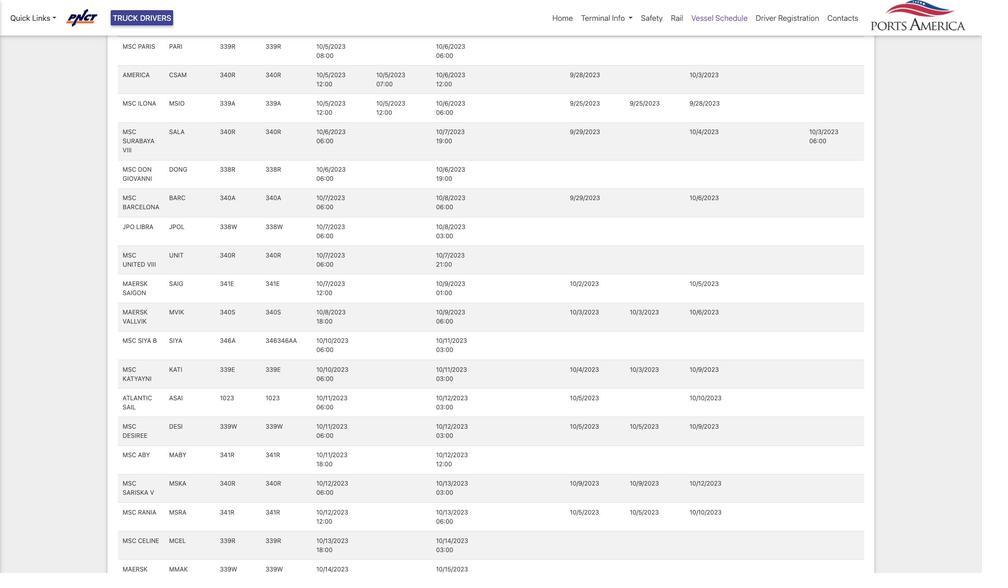 Task type: describe. For each thing, give the bounding box(es) containing it.
atlantic sail
[[123, 394, 152, 411]]

driver
[[756, 13, 777, 22]]

rail link
[[667, 8, 688, 28]]

0 horizontal spatial 9/28/2023
[[570, 71, 601, 79]]

10/7/2023 06:00 for 338w
[[317, 223, 345, 240]]

terminal info
[[582, 13, 625, 22]]

10/12/2023 03:00 for 339w
[[436, 423, 468, 440]]

kati
[[169, 366, 182, 373]]

10/13/2023 for 06:00
[[436, 508, 468, 516]]

10/13/2023 for 18:00
[[317, 537, 349, 545]]

0 vertical spatial 10/4/2023
[[690, 128, 719, 136]]

viii for msc surabaya viii
[[123, 146, 132, 154]]

msc rania
[[123, 508, 156, 516]]

10/8/2023 for 03:00
[[436, 223, 466, 231]]

10/8/2023 for 18:00
[[317, 309, 346, 316]]

msc for msc aby
[[123, 451, 136, 459]]

driver registration link
[[752, 8, 824, 28]]

1 340s from the left
[[220, 309, 236, 316]]

info
[[613, 13, 625, 22]]

2 338r from the left
[[266, 166, 281, 173]]

10/12/2023 03:00 for 1023
[[436, 394, 468, 411]]

06:00 inside 10/12/2023 06:00
[[317, 489, 334, 497]]

2 340s from the left
[[266, 309, 281, 316]]

9/26/2023
[[570, 14, 601, 22]]

barcelona
[[123, 204, 159, 211]]

346a
[[220, 337, 236, 345]]

0 vertical spatial 10/2/2023
[[690, 14, 719, 22]]

msc paris
[[123, 42, 155, 50]]

united
[[123, 261, 145, 268]]

msc for msc surabaya viii
[[123, 128, 136, 136]]

1 339e from the left
[[220, 366, 235, 373]]

18:00 for 10/13/2023 18:00
[[317, 546, 333, 554]]

maersk for saigon
[[123, 280, 148, 288]]

10/11/2023 03:00 for 339e
[[436, 366, 467, 382]]

terminal
[[582, 13, 611, 22]]

libra
[[136, 223, 154, 231]]

celine
[[138, 537, 159, 545]]

1 siya from the left
[[138, 337, 151, 345]]

10/7/2023 12:00
[[317, 280, 345, 297]]

msc for msc rania
[[123, 508, 136, 516]]

1 338w from the left
[[220, 223, 237, 231]]

10/5/2023 08:00
[[317, 42, 346, 59]]

10/11/2023 18:00
[[317, 451, 348, 468]]

1 horizontal spatial 10/12/2023 12:00
[[436, 451, 468, 468]]

viii for msc united viii
[[147, 261, 156, 268]]

home
[[553, 13, 573, 22]]

9/29/2023 for 10/4/2023
[[570, 128, 601, 136]]

03:00 for 339e
[[436, 375, 454, 382]]

10/9/2023 01:00
[[436, 280, 466, 297]]

vessel
[[692, 13, 714, 22]]

03:00 for 340r
[[436, 489, 454, 497]]

10/5/2023 12:00 for 12:00
[[317, 100, 346, 116]]

drivers
[[140, 13, 171, 22]]

v
[[150, 489, 154, 497]]

msc celine
[[123, 537, 159, 545]]

msc for msc katyayni
[[123, 366, 136, 373]]

2 339a from the left
[[266, 100, 281, 107]]

sala
[[169, 128, 185, 136]]

10/12/2023 06:00
[[317, 480, 349, 497]]

1 339a from the left
[[220, 100, 236, 107]]

safety link
[[637, 8, 667, 28]]

truck drivers
[[113, 13, 171, 22]]

1 1023 from the left
[[220, 394, 234, 402]]

unit
[[169, 251, 184, 259]]

msc sariska v
[[123, 480, 154, 497]]

msc for msc paris
[[123, 42, 136, 50]]

12:00 inside 10/7/2023 12:00
[[317, 289, 333, 297]]

10/7/2023 19:00
[[436, 128, 465, 145]]

10/7/2023 for 10/8/2023 06:00
[[317, 194, 345, 202]]

msc for msc ilona
[[123, 100, 136, 107]]

01:00
[[436, 289, 453, 297]]

10/7/2023 06:00 for 340a
[[317, 194, 345, 211]]

desi
[[169, 423, 183, 430]]

saig
[[169, 280, 183, 288]]

aby
[[138, 451, 150, 459]]

katyayni
[[123, 375, 152, 382]]

msc katyayni
[[123, 366, 152, 382]]

links
[[32, 13, 50, 22]]

vallvik
[[123, 318, 147, 325]]

10/9/2023 06:00
[[436, 309, 466, 325]]

msc surabaya viii
[[123, 128, 155, 154]]

10/8/2023 06:00
[[436, 194, 466, 211]]

21:00
[[436, 261, 452, 268]]

contacts
[[828, 13, 859, 22]]

csam
[[169, 71, 187, 79]]

contacts link
[[824, 8, 863, 28]]

barc
[[169, 194, 186, 202]]

vessel schedule link
[[688, 8, 752, 28]]

msc ilona
[[123, 100, 156, 107]]

mcrm
[[169, 14, 188, 22]]

06:00 inside '10/13/2023 06:00'
[[436, 518, 454, 525]]

10/5/2023 07:00
[[377, 71, 406, 88]]

10/11/2023 for 341r
[[317, 451, 348, 459]]

1 341e from the left
[[220, 280, 234, 288]]

msc for msc barcelona
[[123, 194, 136, 202]]

10/8/2023 for 06:00
[[436, 194, 466, 202]]

03:00 for 339r
[[436, 546, 454, 554]]

asai
[[169, 394, 183, 402]]

12:00 inside 10/6/2023 12:00
[[436, 80, 452, 88]]

1 340a from the left
[[220, 194, 236, 202]]

10/13/2023 for 03:00
[[436, 480, 468, 488]]

truck drivers link
[[111, 10, 173, 26]]

msc barcelona
[[123, 194, 159, 211]]

346346aa
[[266, 337, 297, 345]]

10/14/2023 for 10/14/2023 03:00
[[436, 537, 469, 545]]

don
[[138, 166, 152, 173]]

2 341e from the left
[[266, 280, 280, 288]]

terminal info link
[[577, 8, 637, 28]]

10/15/2023
[[436, 566, 468, 573]]

msc desiree
[[123, 423, 148, 440]]

truck
[[113, 13, 138, 22]]

mska
[[169, 480, 187, 488]]

2 339e from the left
[[266, 366, 281, 373]]

msc for msc celine
[[123, 537, 136, 545]]

10/5/2023 12:00 for 07:00
[[317, 71, 346, 88]]

msc aby
[[123, 451, 150, 459]]

rail
[[671, 13, 684, 22]]

18:00 for 10/11/2023 18:00
[[317, 460, 333, 468]]



Task type: vqa. For each thing, say whether or not it's contained in the screenshot.
right 338R
yes



Task type: locate. For each thing, give the bounding box(es) containing it.
0 horizontal spatial 10/4/2023
[[570, 366, 600, 373]]

viii down "surabaya"
[[123, 146, 132, 154]]

10/7/2023 for 10/8/2023 03:00
[[317, 223, 345, 231]]

2 msc from the top
[[123, 42, 136, 50]]

2 vertical spatial 10/8/2023
[[317, 309, 346, 316]]

2 10/12/2023 03:00 from the top
[[436, 423, 468, 440]]

msc up "surabaya"
[[123, 128, 136, 136]]

msc up desiree
[[123, 423, 136, 430]]

341r
[[220, 451, 235, 459], [266, 451, 280, 459], [220, 508, 235, 516], [266, 508, 280, 516]]

msc for msc desiree
[[123, 423, 136, 430]]

maersk
[[123, 280, 148, 288], [123, 309, 148, 316], [123, 566, 148, 573]]

10/12/2023 03:00
[[436, 394, 468, 411], [436, 423, 468, 440]]

10/3/2023 06:00
[[810, 128, 839, 145]]

10/10/2023 06:00
[[317, 337, 349, 354], [317, 366, 349, 382]]

10/4/2023
[[690, 128, 719, 136], [570, 366, 600, 373]]

maersk vallvik
[[123, 309, 148, 325]]

10/9/2023
[[436, 280, 466, 288], [436, 309, 466, 316], [690, 366, 719, 373], [690, 423, 719, 430], [570, 480, 600, 488], [630, 480, 660, 488]]

03:00 inside 10/8/2023 03:00
[[436, 232, 454, 240]]

0 vertical spatial viii
[[123, 146, 132, 154]]

3 03:00 from the top
[[436, 375, 454, 382]]

msc up barcelona
[[123, 194, 136, 202]]

msc for msc sariska v
[[123, 480, 136, 488]]

1 horizontal spatial 340a
[[266, 194, 281, 202]]

18:00 inside 10/11/2023 18:00
[[317, 460, 333, 468]]

10/3/2023
[[690, 71, 719, 79], [810, 128, 839, 136], [570, 309, 600, 316], [630, 309, 659, 316], [630, 366, 659, 373]]

340s
[[220, 309, 236, 316], [266, 309, 281, 316]]

msc for msc don giovanni
[[123, 166, 136, 173]]

18:00 for 10/8/2023 18:00
[[317, 318, 333, 325]]

0 vertical spatial 10/14/2023
[[436, 537, 469, 545]]

11 msc from the top
[[123, 451, 136, 459]]

msc up the 'katyayni'
[[123, 366, 136, 373]]

03:00 for 1023
[[436, 403, 454, 411]]

desiree
[[123, 432, 148, 440]]

0 vertical spatial 10/11/2023 06:00
[[317, 394, 348, 411]]

7 msc from the top
[[123, 251, 136, 259]]

03:00 for 339w
[[436, 432, 454, 440]]

10/12/2023 12:00 down 10/12/2023 06:00
[[317, 508, 349, 525]]

4 msc from the top
[[123, 128, 136, 136]]

10/7/2023
[[436, 128, 465, 136], [317, 194, 345, 202], [317, 223, 345, 231], [317, 251, 345, 259], [436, 251, 465, 259], [317, 280, 345, 288]]

339e
[[220, 366, 235, 373], [266, 366, 281, 373]]

10/14/2023 down 10/13/2023 18:00
[[317, 566, 349, 573]]

paris
[[138, 42, 155, 50]]

19:00 up 10/6/2023 19:00
[[436, 137, 453, 145]]

2 03:00 from the top
[[436, 346, 454, 354]]

msc for msc carmen
[[123, 14, 136, 22]]

0 horizontal spatial 338r
[[220, 166, 236, 173]]

10/13/2023 03:00
[[436, 480, 468, 497]]

2 maersk from the top
[[123, 309, 148, 316]]

sail
[[123, 403, 136, 411]]

0 vertical spatial 10/7/2023 06:00
[[317, 194, 345, 211]]

msc left celine
[[123, 537, 136, 545]]

10/11/2023 06:00 for 339w
[[317, 423, 348, 440]]

10/7/2023 21:00
[[436, 251, 465, 268]]

quick links
[[10, 13, 50, 22]]

2 vertical spatial maersk
[[123, 566, 148, 573]]

2 1023 from the left
[[266, 394, 280, 402]]

0 vertical spatial 10/12/2023 12:00
[[436, 451, 468, 468]]

1 horizontal spatial 9/28/2023
[[690, 100, 720, 107]]

1 horizontal spatial viii
[[147, 261, 156, 268]]

338r
[[220, 166, 236, 173], [266, 166, 281, 173]]

msc left "aby"
[[123, 451, 136, 459]]

10/8/2023 down 10/8/2023 06:00
[[436, 223, 466, 231]]

0 vertical spatial 9/28/2023
[[570, 71, 601, 79]]

12 msc from the top
[[123, 480, 136, 488]]

1 10/10/2023 06:00 from the top
[[317, 337, 349, 354]]

0 horizontal spatial 340s
[[220, 309, 236, 316]]

10/6/2023
[[436, 42, 466, 50], [436, 71, 466, 79], [436, 100, 466, 107], [317, 128, 346, 136], [317, 166, 346, 173], [436, 166, 466, 173], [690, 194, 719, 202], [690, 309, 719, 316]]

msc united viii
[[123, 251, 156, 268]]

18:00 inside 10/13/2023 18:00
[[317, 546, 333, 554]]

10/14/2023 for 10/14/2023
[[317, 566, 349, 573]]

mmak
[[169, 566, 188, 573]]

2 vertical spatial 10/7/2023 06:00
[[317, 251, 345, 268]]

1 horizontal spatial siya
[[169, 337, 182, 345]]

06:00 inside 10/9/2023 06:00
[[436, 318, 454, 325]]

0 horizontal spatial 338w
[[220, 223, 237, 231]]

1 horizontal spatial 10/4/2023
[[690, 128, 719, 136]]

1 vertical spatial 10/4/2023
[[570, 366, 600, 373]]

0 vertical spatial 19:00
[[436, 137, 453, 145]]

msc inside msc sariska v
[[123, 480, 136, 488]]

06:00 inside '10/3/2023 06:00'
[[810, 137, 827, 145]]

19:00 for 10/7/2023 19:00
[[436, 137, 453, 145]]

1 9/25/2023 from the left
[[570, 100, 600, 107]]

10/11/2023 for 1023
[[317, 394, 348, 402]]

1 horizontal spatial 338w
[[266, 223, 283, 231]]

jpo libra
[[123, 223, 154, 231]]

0 vertical spatial 18:00
[[317, 318, 333, 325]]

19:00 up 10/8/2023 06:00
[[436, 175, 453, 183]]

msc up giovanni
[[123, 166, 136, 173]]

home link
[[549, 8, 577, 28]]

saigon
[[123, 289, 146, 297]]

5 msc from the top
[[123, 166, 136, 173]]

10/13/2023
[[436, 480, 468, 488], [436, 508, 468, 516], [317, 537, 349, 545]]

1 horizontal spatial 10/2/2023
[[690, 14, 719, 22]]

0 horizontal spatial 341e
[[220, 280, 234, 288]]

pari
[[169, 42, 183, 50]]

08:00
[[317, 52, 334, 59]]

siya
[[138, 337, 151, 345], [169, 337, 182, 345]]

4 03:00 from the top
[[436, 403, 454, 411]]

1 19:00 from the top
[[436, 137, 453, 145]]

1 vertical spatial 10/13/2023
[[436, 508, 468, 516]]

10/7/2023 06:00 for 340r
[[317, 251, 345, 268]]

10/10/2023 06:00 for 339e
[[317, 366, 349, 382]]

1 vertical spatial 10/11/2023 06:00
[[317, 423, 348, 440]]

10/5/2023
[[317, 42, 346, 50], [317, 71, 346, 79], [377, 71, 406, 79], [317, 100, 346, 107], [377, 100, 406, 107], [690, 280, 719, 288], [570, 394, 600, 402], [570, 423, 600, 430], [630, 423, 659, 430], [570, 508, 600, 516], [630, 508, 659, 516]]

viii inside msc surabaya viii
[[123, 146, 132, 154]]

0 vertical spatial maersk
[[123, 280, 148, 288]]

mvik
[[169, 309, 184, 316]]

10/11/2023 for 339w
[[317, 423, 348, 430]]

jpo
[[123, 223, 135, 231]]

maersk down 'msc celine'
[[123, 566, 148, 573]]

viii inside msc united viii
[[147, 261, 156, 268]]

2 vertical spatial 10/13/2023
[[317, 537, 349, 545]]

03:00 inside 10/14/2023 03:00
[[436, 546, 454, 554]]

10/12/2023 12:00
[[436, 451, 468, 468], [317, 508, 349, 525]]

2 vertical spatial 18:00
[[317, 546, 333, 554]]

19:00 inside 10/6/2023 19:00
[[436, 175, 453, 183]]

07:00
[[377, 80, 393, 88]]

10/11/2023 03:00 for 346346aa
[[436, 337, 467, 354]]

msc for msc siya b
[[123, 337, 136, 345]]

1 vertical spatial 10/7/2023 06:00
[[317, 223, 345, 240]]

340a
[[220, 194, 236, 202], [266, 194, 281, 202]]

10/8/2023 down 10/7/2023 12:00 on the left of the page
[[317, 309, 346, 316]]

1 vertical spatial 10/10/2023 06:00
[[317, 366, 349, 382]]

msc carmen
[[123, 14, 149, 31]]

msc down vallvik
[[123, 337, 136, 345]]

1 horizontal spatial 341e
[[266, 280, 280, 288]]

10/6/2023 12:00
[[436, 71, 466, 88]]

msc inside msc carmen
[[123, 14, 136, 22]]

viii right united
[[147, 261, 156, 268]]

10/2/2023
[[690, 14, 719, 22], [570, 280, 599, 288]]

10/11/2023 06:00 for 1023
[[317, 394, 348, 411]]

2 9/25/2023 from the left
[[630, 100, 660, 107]]

1 vertical spatial viii
[[147, 261, 156, 268]]

5 03:00 from the top
[[436, 432, 454, 440]]

1 horizontal spatial 339e
[[266, 366, 281, 373]]

1 vertical spatial maersk
[[123, 309, 148, 316]]

2 340a from the left
[[266, 194, 281, 202]]

340s up 346346aa in the bottom left of the page
[[266, 309, 281, 316]]

10/8/2023 down 10/6/2023 19:00
[[436, 194, 466, 202]]

3 maersk from the top
[[123, 566, 148, 573]]

1 msc from the top
[[123, 14, 136, 22]]

1 vertical spatial 19:00
[[436, 175, 453, 183]]

10 msc from the top
[[123, 423, 136, 430]]

340s up 346a
[[220, 309, 236, 316]]

339w
[[220, 423, 237, 430], [266, 423, 283, 430], [220, 566, 237, 573], [266, 566, 283, 573]]

18:00 inside the '10/8/2023 18:00'
[[317, 318, 333, 325]]

10/6/2023 06:00
[[436, 42, 466, 59], [436, 100, 466, 116], [317, 128, 346, 145], [317, 166, 346, 183]]

msc inside msc katyayni
[[123, 366, 136, 373]]

msra
[[169, 508, 187, 516]]

2 9/29/2023 from the top
[[570, 194, 601, 202]]

1 10/11/2023 03:00 from the top
[[436, 337, 467, 354]]

3 10/7/2023 06:00 from the top
[[317, 251, 345, 268]]

atlantic
[[123, 394, 152, 402]]

0 horizontal spatial 1023
[[220, 394, 234, 402]]

2 10/10/2023 06:00 from the top
[[317, 366, 349, 382]]

1 horizontal spatial 10/14/2023
[[436, 537, 469, 545]]

6 msc from the top
[[123, 194, 136, 202]]

9 msc from the top
[[123, 366, 136, 373]]

0 horizontal spatial 340a
[[220, 194, 236, 202]]

10/7/2023 for 10/9/2023 01:00
[[317, 280, 345, 288]]

1 10/11/2023 06:00 from the top
[[317, 394, 348, 411]]

0 horizontal spatial 10/14/2023
[[317, 566, 349, 573]]

19:00 for 10/6/2023 19:00
[[436, 175, 453, 183]]

0 vertical spatial 10/11/2023 03:00
[[436, 337, 467, 354]]

msc up sariska
[[123, 480, 136, 488]]

america
[[123, 71, 150, 79]]

msc inside msc don giovanni
[[123, 166, 136, 173]]

339a
[[220, 100, 236, 107], [266, 100, 281, 107]]

2 338w from the left
[[266, 223, 283, 231]]

9/29/2023 for 10/6/2023
[[570, 194, 601, 202]]

0 horizontal spatial siya
[[138, 337, 151, 345]]

msc left the rania
[[123, 508, 136, 516]]

msc left paris on the top of the page
[[123, 42, 136, 50]]

2 siya from the left
[[169, 337, 182, 345]]

06:00
[[436, 52, 454, 59], [436, 109, 454, 116], [317, 137, 334, 145], [810, 137, 827, 145], [317, 175, 334, 183], [317, 204, 334, 211], [436, 204, 454, 211], [317, 232, 334, 240], [317, 261, 334, 268], [436, 318, 454, 325], [317, 346, 334, 354], [317, 375, 334, 382], [317, 403, 334, 411], [317, 432, 334, 440], [317, 489, 334, 497], [436, 518, 454, 525]]

10/8/2023 18:00
[[317, 309, 346, 325]]

0 horizontal spatial 10/2/2023
[[570, 280, 599, 288]]

339e down 346346aa in the bottom left of the page
[[266, 366, 281, 373]]

1 horizontal spatial 1023
[[266, 394, 280, 402]]

338w
[[220, 223, 237, 231], [266, 223, 283, 231]]

vessel schedule
[[692, 13, 748, 22]]

registration
[[779, 13, 820, 22]]

339r
[[220, 42, 236, 50], [266, 42, 281, 50], [220, 537, 236, 545], [266, 537, 281, 545]]

b
[[153, 337, 157, 345]]

10/14/2023 03:00
[[436, 537, 469, 554]]

maersk saigon
[[123, 280, 148, 297]]

1 vertical spatial 9/28/2023
[[690, 100, 720, 107]]

10/11/2023 06:00
[[317, 394, 348, 411], [317, 423, 348, 440]]

1 vertical spatial 10/12/2023 12:00
[[317, 508, 349, 525]]

7 03:00 from the top
[[436, 546, 454, 554]]

6 03:00 from the top
[[436, 489, 454, 497]]

2 18:00 from the top
[[317, 460, 333, 468]]

1 338r from the left
[[220, 166, 236, 173]]

1 horizontal spatial 338r
[[266, 166, 281, 173]]

msc siya b
[[123, 337, 157, 345]]

14 msc from the top
[[123, 537, 136, 545]]

mcel
[[169, 537, 186, 545]]

rania
[[138, 508, 156, 516]]

1 vertical spatial 10/12/2023 03:00
[[436, 423, 468, 440]]

19:00
[[436, 137, 453, 145], [436, 175, 453, 183]]

0 vertical spatial 10/13/2023
[[436, 480, 468, 488]]

0 vertical spatial 10/10/2023 06:00
[[317, 337, 349, 354]]

maersk up vallvik
[[123, 309, 148, 316]]

10/14/2023
[[436, 537, 469, 545], [317, 566, 349, 573]]

0 horizontal spatial 9/25/2023
[[570, 100, 600, 107]]

03:00 for 346346aa
[[436, 346, 454, 354]]

9/28/2023
[[570, 71, 601, 79], [690, 100, 720, 107]]

2 10/11/2023 03:00 from the top
[[436, 366, 467, 382]]

0 vertical spatial 10/12/2023 03:00
[[436, 394, 468, 411]]

9/29/2023
[[570, 128, 601, 136], [570, 194, 601, 202]]

1 maersk from the top
[[123, 280, 148, 288]]

quick
[[10, 13, 30, 22]]

10/13/2023 06:00
[[436, 508, 468, 525]]

10/14/2023 down '10/13/2023 06:00'
[[436, 537, 469, 545]]

1 horizontal spatial 339a
[[266, 100, 281, 107]]

0 horizontal spatial 339e
[[220, 366, 235, 373]]

12:00
[[317, 80, 333, 88], [436, 80, 452, 88], [317, 109, 333, 116], [377, 109, 393, 116], [317, 289, 333, 297], [436, 460, 452, 468], [317, 518, 333, 525]]

339e down 346a
[[220, 366, 235, 373]]

10/10/2023 06:00 for 346346aa
[[317, 337, 349, 354]]

10/13/2023 18:00
[[317, 537, 349, 554]]

carmen
[[123, 23, 149, 31]]

9/25/2023
[[570, 100, 600, 107], [630, 100, 660, 107]]

13 msc from the top
[[123, 508, 136, 516]]

0 vertical spatial 10/8/2023
[[436, 194, 466, 202]]

1 vertical spatial 10/2/2023
[[570, 280, 599, 288]]

0 vertical spatial 9/29/2023
[[570, 128, 601, 136]]

maersk up saigon
[[123, 280, 148, 288]]

1 9/29/2023 from the top
[[570, 128, 601, 136]]

msc inside msc surabaya viii
[[123, 128, 136, 136]]

msc inside msc barcelona
[[123, 194, 136, 202]]

2 19:00 from the top
[[436, 175, 453, 183]]

maersk for vallvik
[[123, 309, 148, 316]]

0 horizontal spatial 10/12/2023 12:00
[[317, 508, 349, 525]]

1 horizontal spatial 340s
[[266, 309, 281, 316]]

siya left b
[[138, 337, 151, 345]]

surabaya
[[123, 137, 155, 145]]

1 vertical spatial 10/14/2023
[[317, 566, 349, 573]]

3 18:00 from the top
[[317, 546, 333, 554]]

2 10/7/2023 06:00 from the top
[[317, 223, 345, 240]]

2 10/11/2023 06:00 from the top
[[317, 423, 348, 440]]

jpol
[[169, 223, 185, 231]]

1 vertical spatial 18:00
[[317, 460, 333, 468]]

1 vertical spatial 9/29/2023
[[570, 194, 601, 202]]

3 msc from the top
[[123, 100, 136, 107]]

10/8/2023 03:00
[[436, 223, 466, 240]]

msc left ilona
[[123, 100, 136, 107]]

19:00 inside "10/7/2023 19:00"
[[436, 137, 453, 145]]

siya right b
[[169, 337, 182, 345]]

msc inside msc desiree
[[123, 423, 136, 430]]

msc for msc united viii
[[123, 251, 136, 259]]

1 03:00 from the top
[[436, 232, 454, 240]]

10/7/2023 for 10/7/2023 21:00
[[317, 251, 345, 259]]

06:00 inside 10/8/2023 06:00
[[436, 204, 454, 211]]

0 horizontal spatial viii
[[123, 146, 132, 154]]

03:00 inside 10/13/2023 03:00
[[436, 489, 454, 497]]

msc up carmen
[[123, 14, 136, 22]]

1 18:00 from the top
[[317, 318, 333, 325]]

10/12/2023 12:00 up 10/13/2023 03:00 at the bottom left
[[436, 451, 468, 468]]

1 vertical spatial 10/11/2023 03:00
[[436, 366, 467, 382]]

1 vertical spatial 10/8/2023
[[436, 223, 466, 231]]

1 horizontal spatial 9/25/2023
[[630, 100, 660, 107]]

8 msc from the top
[[123, 337, 136, 345]]

0 horizontal spatial 339a
[[220, 100, 236, 107]]

1 10/12/2023 03:00 from the top
[[436, 394, 468, 411]]

quick links link
[[10, 12, 56, 24]]

03:00 for 338w
[[436, 232, 454, 240]]

msc
[[123, 14, 136, 22], [123, 42, 136, 50], [123, 100, 136, 107], [123, 128, 136, 136], [123, 166, 136, 173], [123, 194, 136, 202], [123, 251, 136, 259], [123, 337, 136, 345], [123, 366, 136, 373], [123, 423, 136, 430], [123, 451, 136, 459], [123, 480, 136, 488], [123, 508, 136, 516], [123, 537, 136, 545]]

sariska
[[123, 489, 148, 497]]

msc up united
[[123, 251, 136, 259]]

driver registration
[[756, 13, 820, 22]]

1 10/7/2023 06:00 from the top
[[317, 194, 345, 211]]

msc inside msc united viii
[[123, 251, 136, 259]]



